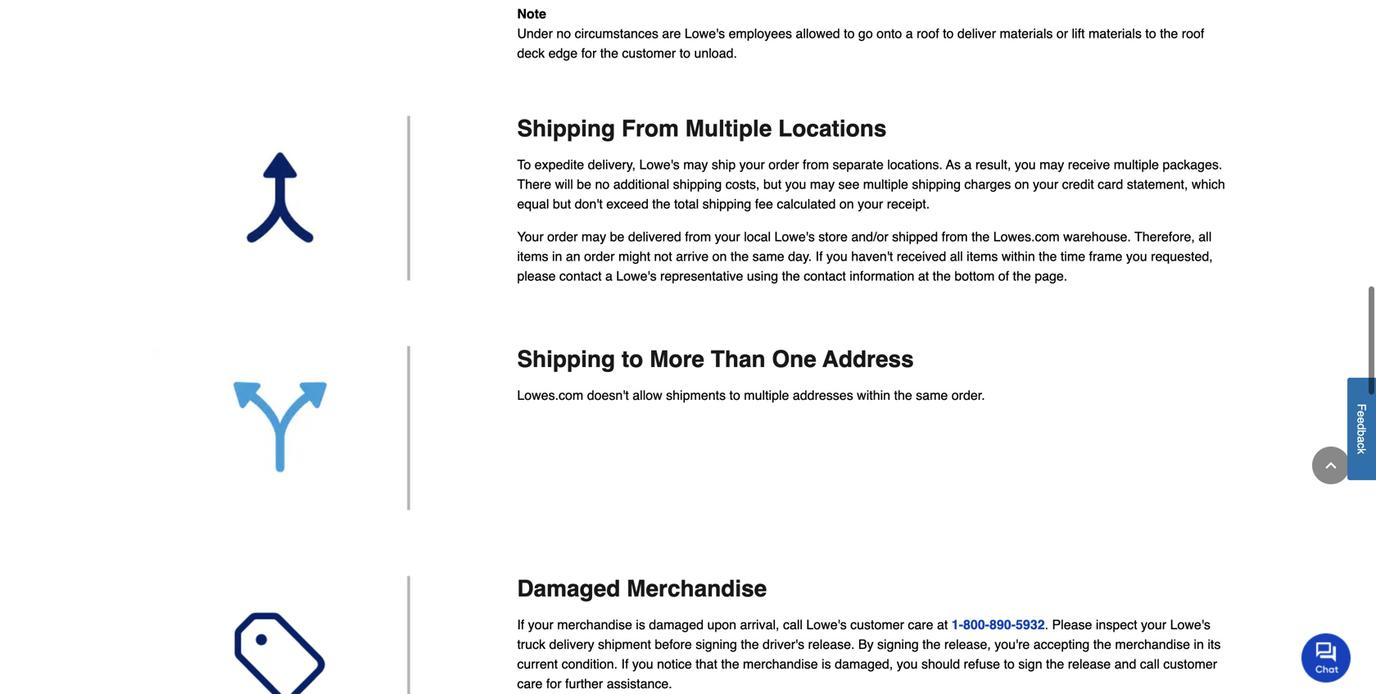 Task type: describe. For each thing, give the bounding box(es) containing it.
2 signing from the left
[[878, 637, 919, 652]]

costs,
[[726, 177, 760, 192]]

no inside note under no circumstances are lowe's employees allowed to go onto a roof to deliver materials or lift materials to the roof deck edge for the customer to unload.
[[557, 26, 571, 41]]

total
[[675, 196, 699, 211]]

lowes.com inside your order may be delivered from your local lowe's store and/or shipped from the lowes.com warehouse. therefore, all items in an order might not arrive on the same day. if you haven't received all items within the time frame you requested, please contact a lowe's representative using the contact information at the bottom of the page.
[[994, 229, 1060, 244]]

1 vertical spatial if
[[517, 617, 525, 633]]

packages.
[[1163, 157, 1223, 172]]

separate
[[833, 157, 884, 172]]

locations.
[[888, 157, 943, 172]]

calculated
[[777, 196, 836, 211]]

you down store
[[827, 249, 848, 264]]

please
[[517, 268, 556, 283]]

will
[[555, 177, 574, 192]]

is inside '. please inspect your lowe's truck delivery shipment before signing the driver's release. by signing the release, you're accepting the merchandise in its current condition. if you notice that the merchandise is damaged, you should refuse to sign the release and call customer care for further assistance.'
[[822, 657, 832, 672]]

of
[[999, 268, 1010, 283]]

2 horizontal spatial from
[[942, 229, 968, 244]]

unload.
[[695, 45, 738, 61]]

assistance.
[[607, 676, 673, 692]]

charges
[[965, 177, 1012, 192]]

delivery,
[[588, 157, 636, 172]]

under
[[517, 26, 553, 41]]

received
[[897, 249, 947, 264]]

1 vertical spatial but
[[553, 196, 571, 211]]

address
[[823, 346, 914, 372]]

using
[[747, 268, 779, 283]]

a inside the to expedite delivery, lowe's may ship your order from separate locations. as a result, you may receive multiple packages. there will be no additional shipping costs, but you may see multiple shipping charges on your credit card statement, which equal but don't exceed the total shipping fee calculated on your receipt.
[[965, 157, 972, 172]]

2 e from the top
[[1356, 417, 1369, 424]]

5932
[[1016, 617, 1046, 633]]

fee
[[755, 196, 774, 211]]

arrive
[[676, 249, 709, 264]]

representative
[[661, 268, 744, 283]]

f e e d b a c k
[[1356, 404, 1369, 454]]

release
[[1069, 657, 1112, 672]]

lift
[[1072, 26, 1086, 41]]

2 vertical spatial merchandise
[[743, 657, 819, 672]]

should
[[922, 657, 961, 672]]

don't
[[575, 196, 603, 211]]

may up credit
[[1040, 157, 1065, 172]]

release,
[[945, 637, 992, 652]]

shipping down as
[[913, 177, 961, 192]]

may left ship
[[684, 157, 709, 172]]

your
[[517, 229, 544, 244]]

0 vertical spatial all
[[1199, 229, 1212, 244]]

that
[[696, 657, 718, 672]]

you up calculated
[[786, 177, 807, 192]]

ship
[[712, 157, 736, 172]]

current
[[517, 657, 558, 672]]

condition.
[[562, 657, 618, 672]]

before
[[655, 637, 692, 652]]

arrival,
[[741, 617, 780, 633]]

delivery
[[550, 637, 595, 652]]

to up allow
[[622, 346, 644, 372]]

scroll to top element
[[1313, 447, 1351, 484]]

note
[[517, 6, 547, 21]]

1 vertical spatial within
[[857, 388, 891, 403]]

credit
[[1063, 177, 1095, 192]]

may inside your order may be delivered from your local lowe's store and/or shipped from the lowes.com warehouse. therefore, all items in an order might not arrive on the same day. if you haven't received all items within the time frame you requested, please contact a lowe's representative using the contact information at the bottom of the page.
[[582, 229, 607, 244]]

1 vertical spatial merchandise
[[1116, 637, 1191, 652]]

more
[[650, 346, 705, 372]]

1 materials from the left
[[1000, 26, 1054, 41]]

to inside '. please inspect your lowe's truck delivery shipment before signing the driver's release. by signing the release, you're accepting the merchandise in its current condition. if you notice that the merchandise is damaged, you should refuse to sign the release and call customer care for further assistance.'
[[1004, 657, 1015, 672]]

1 vertical spatial order
[[548, 229, 578, 244]]

its
[[1208, 637, 1222, 652]]

as
[[947, 157, 961, 172]]

in inside your order may be delivered from your local lowe's store and/or shipped from the lowes.com warehouse. therefore, all items in an order might not arrive on the same day. if you haven't received all items within the time frame you requested, please contact a lowe's representative using the contact information at the bottom of the page.
[[552, 249, 563, 264]]

multiple
[[686, 115, 772, 142]]

your inside '. please inspect your lowe's truck delivery shipment before signing the driver's release. by signing the release, you're accepting the merchandise in its current condition. if you notice that the merchandise is damaged, you should refuse to sign the release and call customer care for further assistance.'
[[1142, 617, 1167, 633]]

0 horizontal spatial from
[[685, 229, 712, 244]]

to expedite delivery, lowe's may ship your order from separate locations. as a result, you may receive multiple packages. there will be no additional shipping costs, but you may see multiple shipping charges on your credit card statement, which equal but don't exceed the total shipping fee calculated on your receipt.
[[517, 157, 1226, 211]]

haven't
[[852, 249, 894, 264]]

. please inspect your lowe's truck delivery shipment before signing the driver's release. by signing the release, you're accepting the merchandise in its current condition. if you notice that the merchandise is damaged, you should refuse to sign the release and call customer care for further assistance.
[[517, 617, 1222, 692]]

onto
[[877, 26, 903, 41]]

shipping for shipping from multiple locations
[[517, 115, 616, 142]]

1-
[[952, 617, 964, 633]]

2 materials from the left
[[1089, 26, 1142, 41]]

1 vertical spatial multiple
[[864, 177, 909, 192]]

0 horizontal spatial lowes.com
[[517, 388, 584, 403]]

not
[[654, 249, 673, 264]]

shipping from multiple locations
[[517, 115, 887, 142]]

you're
[[995, 637, 1031, 652]]

call inside '. please inspect your lowe's truck delivery shipment before signing the driver's release. by signing the release, you're accepting the merchandise in its current condition. if you notice that the merchandise is damaged, you should refuse to sign the release and call customer care for further assistance.'
[[1141, 657, 1160, 672]]

note under no circumstances are lowe's employees allowed to go onto a roof to deliver materials or lift materials to the roof deck edge for the customer to unload.
[[517, 6, 1205, 61]]

lowe's up release.
[[807, 617, 847, 633]]

your order may be delivered from your local lowe's store and/or shipped from the lowes.com warehouse. therefore, all items in an order might not arrive on the same day. if you haven't received all items within the time frame you requested, please contact a lowe's representative using the contact information at the bottom of the page.
[[517, 229, 1214, 283]]

1 vertical spatial same
[[916, 388, 949, 403]]

your up costs,
[[740, 157, 765, 172]]

requested,
[[1152, 249, 1214, 264]]

shipping down costs,
[[703, 196, 752, 211]]

shipping up total
[[673, 177, 722, 192]]

from
[[622, 115, 679, 142]]

chevron up image
[[1324, 457, 1340, 474]]

lowe's inside the to expedite delivery, lowe's may ship your order from separate locations. as a result, you may receive multiple packages. there will be no additional shipping costs, but you may see multiple shipping charges on your credit card statement, which equal but don't exceed the total shipping fee calculated on your receipt.
[[640, 157, 680, 172]]

result,
[[976, 157, 1012, 172]]

b
[[1356, 430, 1369, 437]]

k
[[1356, 449, 1369, 454]]

expedite
[[535, 157, 585, 172]]

f e e d b a c k button
[[1348, 378, 1377, 480]]

deck
[[517, 45, 545, 61]]

1 horizontal spatial care
[[908, 617, 934, 633]]

damaged,
[[835, 657, 894, 672]]

you right result,
[[1015, 157, 1037, 172]]

no inside the to expedite delivery, lowe's may ship your order from separate locations. as a result, you may receive multiple packages. there will be no additional shipping costs, but you may see multiple shipping charges on your credit card statement, which equal but don't exceed the total shipping fee calculated on your receipt.
[[595, 177, 610, 192]]

employees
[[729, 26, 793, 41]]

shipment
[[598, 637, 652, 652]]

you left should
[[897, 657, 918, 672]]

2 vertical spatial multiple
[[744, 388, 790, 403]]

1 items from the left
[[517, 249, 549, 264]]

1 horizontal spatial on
[[840, 196, 855, 211]]

further
[[566, 676, 603, 692]]

edge
[[549, 45, 578, 61]]

shipping to more than one address
[[517, 346, 914, 372]]

circumstances
[[575, 26, 659, 41]]

f
[[1356, 404, 1369, 411]]

be inside your order may be delivered from your local lowe's store and/or shipped from the lowes.com warehouse. therefore, all items in an order might not arrive on the same day. if you haven't received all items within the time frame you requested, please contact a lowe's representative using the contact information at the bottom of the page.
[[610, 229, 625, 244]]

notice
[[657, 657, 692, 672]]

please
[[1053, 617, 1093, 633]]

shipments
[[666, 388, 726, 403]]

a price tag icon. image
[[149, 576, 491, 694]]

truck
[[517, 637, 546, 652]]

equal
[[517, 196, 550, 211]]

if your merchandise is damaged upon arrival, call lowe's customer care at 1-800-890-5932
[[517, 617, 1046, 633]]

2 roof from the left
[[1183, 26, 1205, 41]]

see
[[839, 177, 860, 192]]

to right lift
[[1146, 26, 1157, 41]]

1 signing from the left
[[696, 637, 738, 652]]

care inside '. please inspect your lowe's truck delivery shipment before signing the driver's release. by signing the release, you're accepting the merchandise in its current condition. if you notice that the merchandise is damaged, you should refuse to sign the release and call customer care for further assistance.'
[[517, 676, 543, 692]]

1 contact from the left
[[560, 268, 602, 283]]

day.
[[789, 249, 812, 264]]

for inside '. please inspect your lowe's truck delivery shipment before signing the driver's release. by signing the release, you're accepting the merchandise in its current condition. if you notice that the merchandise is damaged, you should refuse to sign the release and call customer care for further assistance.'
[[547, 676, 562, 692]]

exceed
[[607, 196, 649, 211]]

driver's
[[763, 637, 805, 652]]

an arrow icon. image
[[149, 115, 491, 281]]



Task type: vqa. For each thing, say whether or not it's contained in the screenshot.
rightmost be
yes



Task type: locate. For each thing, give the bounding box(es) containing it.
2 shipping from the top
[[517, 346, 616, 372]]

multiple up statement,
[[1115, 157, 1160, 172]]

you
[[1015, 157, 1037, 172], [786, 177, 807, 192], [827, 249, 848, 264], [1127, 249, 1148, 264], [633, 657, 654, 672], [897, 657, 918, 672]]

in left the an
[[552, 249, 563, 264]]

0 horizontal spatial be
[[577, 177, 592, 192]]

care left 1-
[[908, 617, 934, 633]]

at down received
[[919, 268, 930, 283]]

890-
[[990, 617, 1016, 633]]

to down are
[[680, 45, 691, 61]]

e up d at the bottom
[[1356, 411, 1369, 417]]

merchandise up and
[[1116, 637, 1191, 652]]

lowes.com left doesn't
[[517, 388, 584, 403]]

2 items from the left
[[967, 249, 999, 264]]

2 horizontal spatial merchandise
[[1116, 637, 1191, 652]]

1 horizontal spatial order
[[585, 249, 615, 264]]

merchandise down driver's
[[743, 657, 819, 672]]

local
[[744, 229, 771, 244]]

same up 'using' on the top right of page
[[753, 249, 785, 264]]

0 vertical spatial within
[[1002, 249, 1036, 264]]

1 horizontal spatial in
[[1195, 637, 1205, 652]]

0 horizontal spatial call
[[784, 617, 803, 633]]

for down current
[[547, 676, 562, 692]]

all up requested,
[[1199, 229, 1212, 244]]

allow
[[633, 388, 663, 403]]

lowe's down might
[[617, 268, 657, 283]]

may down don't
[[582, 229, 607, 244]]

1 horizontal spatial same
[[916, 388, 949, 403]]

0 vertical spatial call
[[784, 617, 803, 633]]

your down see
[[858, 196, 884, 211]]

0 horizontal spatial care
[[517, 676, 543, 692]]

0 horizontal spatial but
[[553, 196, 571, 211]]

a right as
[[965, 157, 972, 172]]

items up bottom
[[967, 249, 999, 264]]

1 vertical spatial on
[[840, 196, 855, 211]]

your left local at right
[[715, 229, 741, 244]]

0 horizontal spatial for
[[547, 676, 562, 692]]

statement,
[[1128, 177, 1189, 192]]

to left go
[[844, 26, 855, 41]]

contact down day.
[[804, 268, 847, 283]]

1-800-890-5932 link
[[952, 617, 1046, 633]]

upon
[[708, 617, 737, 633]]

0 vertical spatial in
[[552, 249, 563, 264]]

0 vertical spatial order
[[769, 157, 800, 172]]

shipping
[[517, 115, 616, 142], [517, 346, 616, 372]]

store
[[819, 229, 848, 244]]

within
[[1002, 249, 1036, 264], [857, 388, 891, 403]]

go
[[859, 26, 873, 41]]

1 horizontal spatial lowes.com
[[994, 229, 1060, 244]]

a inside button
[[1356, 437, 1369, 443]]

therefore,
[[1135, 229, 1196, 244]]

call
[[784, 617, 803, 633], [1141, 657, 1160, 672]]

0 vertical spatial if
[[816, 249, 823, 264]]

your up truck in the bottom of the page
[[528, 617, 554, 633]]

e
[[1356, 411, 1369, 417], [1356, 417, 1369, 424]]

may up calculated
[[811, 177, 835, 192]]

a right onto
[[906, 26, 914, 41]]

is down release.
[[822, 657, 832, 672]]

one
[[772, 346, 817, 372]]

e up b
[[1356, 417, 1369, 424]]

1 vertical spatial customer
[[851, 617, 905, 633]]

card
[[1098, 177, 1124, 192]]

might
[[619, 249, 651, 264]]

you right frame
[[1127, 249, 1148, 264]]

1 horizontal spatial from
[[803, 157, 829, 172]]

you up assistance.
[[633, 657, 654, 672]]

to left the deliver
[[943, 26, 954, 41]]

0 vertical spatial be
[[577, 177, 592, 192]]

0 vertical spatial but
[[764, 177, 782, 192]]

0 vertical spatial care
[[908, 617, 934, 633]]

0 horizontal spatial order
[[548, 229, 578, 244]]

lowe's up unload.
[[685, 26, 726, 41]]

from up received
[[942, 229, 968, 244]]

release.
[[809, 637, 855, 652]]

if down "shipment"
[[622, 657, 629, 672]]

1 e from the top
[[1356, 411, 1369, 417]]

0 horizontal spatial is
[[636, 617, 646, 633]]

0 vertical spatial multiple
[[1115, 157, 1160, 172]]

0 horizontal spatial no
[[557, 26, 571, 41]]

inspect
[[1097, 617, 1138, 633]]

0 horizontal spatial in
[[552, 249, 563, 264]]

same left order.
[[916, 388, 949, 403]]

customer down are
[[622, 45, 676, 61]]

if right day.
[[816, 249, 823, 264]]

at left 1-
[[938, 617, 949, 633]]

0 vertical spatial lowes.com
[[994, 229, 1060, 244]]

your left credit
[[1034, 177, 1059, 192]]

contact down the an
[[560, 268, 602, 283]]

1 vertical spatial for
[[547, 676, 562, 692]]

2 vertical spatial on
[[713, 249, 727, 264]]

a inside your order may be delivered from your local lowe's store and/or shipped from the lowes.com warehouse. therefore, all items in an order might not arrive on the same day. if you haven't received all items within the time frame you requested, please contact a lowe's representative using the contact information at the bottom of the page.
[[606, 268, 613, 283]]

1 vertical spatial no
[[595, 177, 610, 192]]

1 horizontal spatial all
[[1199, 229, 1212, 244]]

on right charges at the right top of the page
[[1015, 177, 1030, 192]]

1 roof from the left
[[917, 26, 940, 41]]

doesn't
[[587, 388, 629, 403]]

2 horizontal spatial order
[[769, 157, 800, 172]]

roof
[[917, 26, 940, 41], [1183, 26, 1205, 41]]

all up bottom
[[951, 249, 964, 264]]

care
[[908, 617, 934, 633], [517, 676, 543, 692]]

lowes.com doesn't allow shipments to multiple addresses within the same order.
[[517, 388, 986, 403]]

0 horizontal spatial multiple
[[744, 388, 790, 403]]

800-
[[964, 617, 990, 633]]

from up arrive
[[685, 229, 712, 244]]

0 horizontal spatial roof
[[917, 26, 940, 41]]

1 horizontal spatial at
[[938, 617, 949, 633]]

lowe's up 'additional'
[[640, 157, 680, 172]]

a inside note under no circumstances are lowe's employees allowed to go onto a roof to deliver materials or lift materials to the roof deck edge for the customer to unload.
[[906, 26, 914, 41]]

same inside your order may be delivered from your local lowe's store and/or shipped from the lowes.com warehouse. therefore, all items in an order might not arrive on the same day. if you haven't received all items within the time frame you requested, please contact a lowe's representative using the contact information at the bottom of the page.
[[753, 249, 785, 264]]

customer inside '. please inspect your lowe's truck delivery shipment before signing the driver's release. by signing the release, you're accepting the merchandise in its current condition. if you notice that the merchandise is damaged, you should refuse to sign the release and call customer care for further assistance.'
[[1164, 657, 1218, 672]]

if inside your order may be delivered from your local lowe's store and/or shipped from the lowes.com warehouse. therefore, all items in an order might not arrive on the same day. if you haven't received all items within the time frame you requested, please contact a lowe's representative using the contact information at the bottom of the page.
[[816, 249, 823, 264]]

0 vertical spatial shipping
[[517, 115, 616, 142]]

customer down its
[[1164, 657, 1218, 672]]

allowed
[[796, 26, 841, 41]]

1 horizontal spatial materials
[[1089, 26, 1142, 41]]

0 vertical spatial for
[[582, 45, 597, 61]]

signing right 'by'
[[878, 637, 919, 652]]

0 horizontal spatial if
[[517, 617, 525, 633]]

d
[[1356, 424, 1369, 430]]

but down will
[[553, 196, 571, 211]]

1 horizontal spatial is
[[822, 657, 832, 672]]

1 vertical spatial is
[[822, 657, 832, 672]]

there
[[517, 177, 552, 192]]

bottom
[[955, 268, 995, 283]]

0 horizontal spatial signing
[[696, 637, 738, 652]]

from inside the to expedite delivery, lowe's may ship your order from separate locations. as a result, you may receive multiple packages. there will be no additional shipping costs, but you may see multiple shipping charges on your credit card statement, which equal but don't exceed the total shipping fee calculated on your receipt.
[[803, 157, 829, 172]]

care down current
[[517, 676, 543, 692]]

within down address
[[857, 388, 891, 403]]

at inside your order may be delivered from your local lowe's store and/or shipped from the lowes.com warehouse. therefore, all items in an order might not arrive on the same day. if you haven't received all items within the time frame you requested, please contact a lowe's representative using the contact information at the bottom of the page.
[[919, 268, 930, 283]]

0 vertical spatial customer
[[622, 45, 676, 61]]

a double arrow icon. image
[[149, 346, 491, 510]]

1 horizontal spatial roof
[[1183, 26, 1205, 41]]

0 horizontal spatial items
[[517, 249, 549, 264]]

1 vertical spatial all
[[951, 249, 964, 264]]

a right please
[[606, 268, 613, 283]]

but
[[764, 177, 782, 192], [553, 196, 571, 211]]

damaged
[[517, 576, 621, 602]]

frame
[[1090, 249, 1123, 264]]

chat invite button image
[[1302, 633, 1352, 683]]

merchandise
[[627, 576, 767, 602]]

materials right lift
[[1089, 26, 1142, 41]]

and
[[1115, 657, 1137, 672]]

shipping
[[673, 177, 722, 192], [913, 177, 961, 192], [703, 196, 752, 211]]

1 horizontal spatial customer
[[851, 617, 905, 633]]

1 shipping from the top
[[517, 115, 616, 142]]

customer up 'by'
[[851, 617, 905, 633]]

and/or
[[852, 229, 889, 244]]

refuse
[[964, 657, 1001, 672]]

no up edge
[[557, 26, 571, 41]]

for right edge
[[582, 45, 597, 61]]

multiple down one
[[744, 388, 790, 403]]

within up of
[[1002, 249, 1036, 264]]

if up truck in the bottom of the page
[[517, 617, 525, 633]]

2 horizontal spatial if
[[816, 249, 823, 264]]

0 vertical spatial no
[[557, 26, 571, 41]]

sign
[[1019, 657, 1043, 672]]

items
[[517, 249, 549, 264], [967, 249, 999, 264]]

on down see
[[840, 196, 855, 211]]

1 horizontal spatial contact
[[804, 268, 847, 283]]

addresses
[[793, 388, 854, 403]]

customer inside note under no circumstances are lowe's employees allowed to go onto a roof to deliver materials or lift materials to the roof deck edge for the customer to unload.
[[622, 45, 676, 61]]

which
[[1192, 177, 1226, 192]]

0 horizontal spatial customer
[[622, 45, 676, 61]]

be up might
[[610, 229, 625, 244]]

lowe's inside '. please inspect your lowe's truck delivery shipment before signing the driver's release. by signing the release, you're accepting the merchandise in its current condition. if you notice that the merchandise is damaged, you should refuse to sign the release and call customer care for further assistance.'
[[1171, 617, 1211, 633]]

2 horizontal spatial multiple
[[1115, 157, 1160, 172]]

1 vertical spatial lowes.com
[[517, 388, 584, 403]]

lowe's inside note under no circumstances are lowe's employees allowed to go onto a roof to deliver materials or lift materials to the roof deck edge for the customer to unload.
[[685, 26, 726, 41]]

1 vertical spatial in
[[1195, 637, 1205, 652]]

1 vertical spatial be
[[610, 229, 625, 244]]

0 horizontal spatial all
[[951, 249, 964, 264]]

shipping for shipping to more than one address
[[517, 346, 616, 372]]

0 horizontal spatial within
[[857, 388, 891, 403]]

a
[[906, 26, 914, 41], [965, 157, 972, 172], [606, 268, 613, 283], [1356, 437, 1369, 443]]

shipping up doesn't
[[517, 346, 616, 372]]

1 horizontal spatial merchandise
[[743, 657, 819, 672]]

from down locations
[[803, 157, 829, 172]]

1 vertical spatial care
[[517, 676, 543, 692]]

or
[[1057, 26, 1069, 41]]

be inside the to expedite delivery, lowe's may ship your order from separate locations. as a result, you may receive multiple packages. there will be no additional shipping costs, but you may see multiple shipping charges on your credit card statement, which equal but don't exceed the total shipping fee calculated on your receipt.
[[577, 177, 592, 192]]

by
[[859, 637, 874, 652]]

0 horizontal spatial contact
[[560, 268, 602, 283]]

1 horizontal spatial but
[[764, 177, 782, 192]]

1 vertical spatial at
[[938, 617, 949, 633]]

1 horizontal spatial call
[[1141, 657, 1160, 672]]

merchandise up delivery
[[558, 617, 633, 633]]

call right and
[[1141, 657, 1160, 672]]

items down your
[[517, 249, 549, 264]]

1 horizontal spatial if
[[622, 657, 629, 672]]

no down 'delivery,' in the top left of the page
[[595, 177, 610, 192]]

the inside the to expedite delivery, lowe's may ship your order from separate locations. as a result, you may receive multiple packages. there will be no additional shipping costs, but you may see multiple shipping charges on your credit card statement, which equal but don't exceed the total shipping fee calculated on your receipt.
[[653, 196, 671, 211]]

additional
[[614, 177, 670, 192]]

lowe's up day.
[[775, 229, 815, 244]]

on
[[1015, 177, 1030, 192], [840, 196, 855, 211], [713, 249, 727, 264]]

materials left or
[[1000, 26, 1054, 41]]

0 vertical spatial at
[[919, 268, 930, 283]]

0 horizontal spatial at
[[919, 268, 930, 283]]

order right the an
[[585, 249, 615, 264]]

0 vertical spatial on
[[1015, 177, 1030, 192]]

damaged
[[649, 617, 704, 633]]

signing down upon
[[696, 637, 738, 652]]

0 vertical spatial is
[[636, 617, 646, 633]]

be right will
[[577, 177, 592, 192]]

locations
[[779, 115, 887, 142]]

.
[[1046, 617, 1049, 633]]

1 horizontal spatial multiple
[[864, 177, 909, 192]]

a up "k"
[[1356, 437, 1369, 443]]

1 vertical spatial call
[[1141, 657, 1160, 672]]

may
[[684, 157, 709, 172], [1040, 157, 1065, 172], [811, 177, 835, 192], [582, 229, 607, 244]]

in inside '. please inspect your lowe's truck delivery shipment before signing the driver's release. by signing the release, you're accepting the merchandise in its current condition. if you notice that the merchandise is damaged, you should refuse to sign the release and call customer care for further assistance.'
[[1195, 637, 1205, 652]]

2 contact from the left
[[804, 268, 847, 283]]

call up driver's
[[784, 617, 803, 633]]

order up the "fee"
[[769, 157, 800, 172]]

in left its
[[1195, 637, 1205, 652]]

are
[[662, 26, 681, 41]]

in
[[552, 249, 563, 264], [1195, 637, 1205, 652]]

1 horizontal spatial signing
[[878, 637, 919, 652]]

for inside note under no circumstances are lowe's employees allowed to go onto a roof to deliver materials or lift materials to the roof deck edge for the customer to unload.
[[582, 45, 597, 61]]

time
[[1061, 249, 1086, 264]]

delivered
[[629, 229, 682, 244]]

1 horizontal spatial no
[[595, 177, 610, 192]]

2 horizontal spatial on
[[1015, 177, 1030, 192]]

page.
[[1035, 268, 1068, 283]]

to down than
[[730, 388, 741, 403]]

1 horizontal spatial within
[[1002, 249, 1036, 264]]

multiple up receipt.
[[864, 177, 909, 192]]

all
[[1199, 229, 1212, 244], [951, 249, 964, 264]]

your inside your order may be delivered from your local lowe's store and/or shipped from the lowes.com warehouse. therefore, all items in an order might not arrive on the same day. if you haven't received all items within the time frame you requested, please contact a lowe's representative using the contact information at the bottom of the page.
[[715, 229, 741, 244]]

2 vertical spatial if
[[622, 657, 629, 672]]

at
[[919, 268, 930, 283], [938, 617, 949, 633]]

0 horizontal spatial on
[[713, 249, 727, 264]]

1 horizontal spatial for
[[582, 45, 597, 61]]

0 horizontal spatial materials
[[1000, 26, 1054, 41]]

merchandise
[[558, 617, 633, 633], [1116, 637, 1191, 652], [743, 657, 819, 672]]

is up "shipment"
[[636, 617, 646, 633]]

warehouse.
[[1064, 229, 1132, 244]]

lowes.com up of
[[994, 229, 1060, 244]]

2 vertical spatial customer
[[1164, 657, 1218, 672]]

accepting
[[1034, 637, 1090, 652]]

0 vertical spatial same
[[753, 249, 785, 264]]

to down you're
[[1004, 657, 1015, 672]]

0 vertical spatial merchandise
[[558, 617, 633, 633]]

but up the "fee"
[[764, 177, 782, 192]]

order up the an
[[548, 229, 578, 244]]

1 vertical spatial shipping
[[517, 346, 616, 372]]

your right inspect
[[1142, 617, 1167, 633]]

2 vertical spatial order
[[585, 249, 615, 264]]

to
[[844, 26, 855, 41], [943, 26, 954, 41], [1146, 26, 1157, 41], [680, 45, 691, 61], [622, 346, 644, 372], [730, 388, 741, 403], [1004, 657, 1015, 672]]

customer
[[622, 45, 676, 61], [851, 617, 905, 633], [1164, 657, 1218, 672]]

within inside your order may be delivered from your local lowe's store and/or shipped from the lowes.com warehouse. therefore, all items in an order might not arrive on the same day. if you haven't received all items within the time frame you requested, please contact a lowe's representative using the contact information at the bottom of the page.
[[1002, 249, 1036, 264]]

1 horizontal spatial items
[[967, 249, 999, 264]]

0 horizontal spatial same
[[753, 249, 785, 264]]

order inside the to expedite delivery, lowe's may ship your order from separate locations. as a result, you may receive multiple packages. there will be no additional shipping costs, but you may see multiple shipping charges on your credit card statement, which equal but don't exceed the total shipping fee calculated on your receipt.
[[769, 157, 800, 172]]

on inside your order may be delivered from your local lowe's store and/or shipped from the lowes.com warehouse. therefore, all items in an order might not arrive on the same day. if you haven't received all items within the time frame you requested, please contact a lowe's representative using the contact information at the bottom of the page.
[[713, 249, 727, 264]]

2 horizontal spatial customer
[[1164, 657, 1218, 672]]

shipping up expedite
[[517, 115, 616, 142]]

lowe's up its
[[1171, 617, 1211, 633]]

on up representative on the top of the page
[[713, 249, 727, 264]]

if inside '. please inspect your lowe's truck delivery shipment before signing the driver's release. by signing the release, you're accepting the merchandise in its current condition. if you notice that the merchandise is damaged, you should refuse to sign the release and call customer care for further assistance.'
[[622, 657, 629, 672]]



